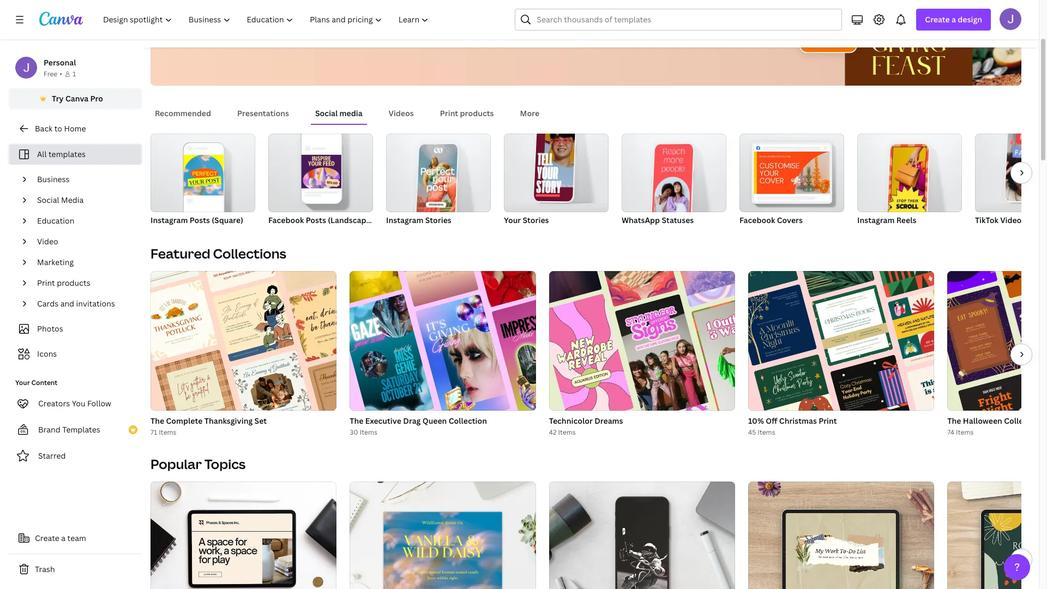 Task type: vqa. For each thing, say whether or not it's contained in the screenshot.
TO in the left top of the page
yes



Task type: locate. For each thing, give the bounding box(es) containing it.
1 vertical spatial a
[[61, 533, 66, 543]]

2 posts from the left
[[306, 215, 326, 225]]

1 horizontal spatial create
[[925, 14, 950, 25]]

the
[[151, 416, 164, 426], [350, 416, 364, 426], [948, 416, 962, 426]]

1 horizontal spatial collection
[[1004, 416, 1043, 426]]

popular
[[151, 455, 202, 473]]

and inside cards and invitations link
[[60, 298, 74, 309]]

and
[[215, 27, 229, 38], [60, 298, 74, 309]]

instagram reels link
[[858, 134, 962, 227]]

the for the complete thanksgiving set
[[151, 416, 164, 426]]

3 instagram from the left
[[858, 215, 895, 225]]

0 vertical spatial print products
[[440, 108, 494, 118]]

collection right halloween
[[1004, 416, 1043, 426]]

2 horizontal spatial the
[[948, 416, 962, 426]]

1 vertical spatial social
[[37, 195, 59, 205]]

the executive drag queen collection link
[[350, 415, 536, 427]]

a
[[952, 14, 956, 25], [61, 533, 66, 543]]

1 vertical spatial your
[[15, 378, 30, 387]]

celebrate
[[177, 27, 213, 38]]

top level navigation element
[[96, 9, 438, 31]]

1 horizontal spatial posts
[[306, 215, 326, 225]]

5 items from the left
[[956, 428, 974, 437]]

follow
[[87, 398, 111, 409]]

instagram post (square) image
[[151, 134, 255, 212], [184, 155, 224, 196]]

print products for print products link
[[37, 278, 90, 288]]

1 vertical spatial print products
[[37, 278, 90, 288]]

queen
[[423, 416, 447, 426]]

1 vertical spatial print
[[37, 278, 55, 288]]

0 horizontal spatial products
[[57, 278, 90, 288]]

facebook post (landscape) image
[[268, 134, 373, 212], [302, 155, 341, 188]]

videos
[[389, 108, 414, 118], [1001, 215, 1026, 225]]

items down off
[[758, 428, 776, 437]]

0 horizontal spatial create
[[35, 533, 59, 543]]

1 stories from the left
[[425, 215, 452, 225]]

instagram reels
[[858, 215, 917, 225]]

print products button
[[436, 103, 498, 124]]

whatsapp
[[622, 215, 660, 225]]

0 vertical spatial products
[[460, 108, 494, 118]]

create left design
[[925, 14, 950, 25]]

items right 71
[[159, 428, 177, 437]]

a for team
[[61, 533, 66, 543]]

the up the '74'
[[948, 416, 962, 426]]

1 horizontal spatial instagram
[[386, 215, 424, 225]]

print right videos button
[[440, 108, 458, 118]]

0 vertical spatial create
[[925, 14, 950, 25]]

facebook posts (landscape)
[[268, 215, 373, 225]]

print for print products link
[[37, 278, 55, 288]]

social media
[[315, 108, 363, 118]]

education
[[37, 215, 74, 226]]

the up 71
[[151, 416, 164, 426]]

facebook left covers at right
[[740, 215, 775, 225]]

social left media
[[315, 108, 338, 118]]

business link
[[33, 169, 135, 190]]

instagram up featured
[[151, 215, 188, 225]]

whatsapp statuses
[[622, 215, 694, 225]]

0 horizontal spatial stories
[[425, 215, 452, 225]]

0 horizontal spatial instagram
[[151, 215, 188, 225]]

technicolor
[[549, 416, 593, 426]]

0 vertical spatial your
[[504, 215, 521, 225]]

create inside button
[[35, 533, 59, 543]]

collection inside the executive drag queen collection 30 items
[[449, 416, 487, 426]]

instagram story image
[[386, 134, 491, 212], [416, 144, 458, 219]]

2 horizontal spatial instagram
[[858, 215, 895, 225]]

0 horizontal spatial and
[[60, 298, 74, 309]]

the inside the complete thanksgiving set 71 items
[[151, 416, 164, 426]]

templates
[[49, 149, 86, 159]]

items right the '74'
[[956, 428, 974, 437]]

reels
[[897, 215, 917, 225]]

0 horizontal spatial videos
[[389, 108, 414, 118]]

print up the cards
[[37, 278, 55, 288]]

2 collection from the left
[[1004, 416, 1043, 426]]

1 horizontal spatial your
[[504, 215, 521, 225]]

1 vertical spatial products
[[57, 278, 90, 288]]

the inside the executive drag queen collection 30 items
[[350, 416, 364, 426]]

print products
[[440, 108, 494, 118], [37, 278, 90, 288]]

your for your content
[[15, 378, 30, 387]]

print products link
[[33, 273, 135, 293]]

create
[[925, 14, 950, 25], [35, 533, 59, 543]]

1 items from the left
[[159, 428, 177, 437]]

tiktok video image
[[975, 134, 1047, 212]]

create inside dropdown button
[[925, 14, 950, 25]]

1 horizontal spatial products
[[460, 108, 494, 118]]

videos right tiktok
[[1001, 215, 1026, 225]]

(square)
[[212, 215, 243, 225]]

0 vertical spatial print
[[440, 108, 458, 118]]

0 vertical spatial and
[[215, 27, 229, 38]]

items inside the halloween collection 74 items
[[956, 428, 974, 437]]

0 horizontal spatial posts
[[190, 215, 210, 225]]

3 items from the left
[[558, 428, 576, 437]]

popular topics
[[151, 455, 246, 473]]

facebook inside 'link'
[[740, 215, 775, 225]]

drag
[[403, 416, 421, 426]]

the up 30
[[350, 416, 364, 426]]

collection
[[449, 416, 487, 426], [1004, 416, 1043, 426]]

education link
[[33, 211, 135, 231]]

instagram story image inside the instagram stories link
[[416, 144, 458, 219]]

1 horizontal spatial videos
[[1001, 215, 1026, 225]]

1 vertical spatial and
[[60, 298, 74, 309]]

1 horizontal spatial print products
[[440, 108, 494, 118]]

0 vertical spatial a
[[952, 14, 956, 25]]

create a team button
[[9, 528, 142, 549]]

social for social media
[[37, 195, 59, 205]]

print inside button
[[440, 108, 458, 118]]

0 horizontal spatial the
[[151, 416, 164, 426]]

2 items from the left
[[360, 428, 378, 437]]

posts left the (square)
[[190, 215, 210, 225]]

facebook posts (landscape) link
[[268, 134, 373, 227]]

items inside the complete thanksgiving set 71 items
[[159, 428, 177, 437]]

10% off christmas print link
[[748, 415, 935, 427]]

and for cards
[[60, 298, 74, 309]]

a left team
[[61, 533, 66, 543]]

0 horizontal spatial print
[[37, 278, 55, 288]]

and for celebrate
[[215, 27, 229, 38]]

2 horizontal spatial print
[[819, 416, 837, 426]]

2 stories from the left
[[523, 215, 549, 225]]

your story image
[[534, 127, 576, 202], [504, 134, 609, 212]]

invitations
[[76, 298, 115, 309]]

creators you follow link
[[9, 393, 142, 415]]

brand templates link
[[9, 419, 142, 441]]

2 instagram from the left
[[386, 215, 424, 225]]

1 instagram from the left
[[151, 215, 188, 225]]

the executive drag queen collection 30 items
[[350, 416, 487, 437]]

pro
[[90, 93, 103, 104]]

1 horizontal spatial stories
[[523, 215, 549, 225]]

instagram left the reels
[[858, 215, 895, 225]]

2 facebook from the left
[[740, 215, 775, 225]]

1 vertical spatial create
[[35, 533, 59, 543]]

1 horizontal spatial and
[[215, 27, 229, 38]]

creators you follow
[[38, 398, 111, 409]]

social down business
[[37, 195, 59, 205]]

collection inside the halloween collection 74 items
[[1004, 416, 1043, 426]]

instagram stories
[[386, 215, 452, 225]]

None search field
[[515, 9, 842, 31]]

instagram right (landscape)
[[386, 215, 424, 225]]

items inside the executive drag queen collection 30 items
[[360, 428, 378, 437]]

and right the cards
[[60, 298, 74, 309]]

3 the from the left
[[948, 416, 962, 426]]

topics
[[204, 455, 246, 473]]

print right "christmas"
[[819, 416, 837, 426]]

1 horizontal spatial a
[[952, 14, 956, 25]]

the inside the halloween collection 74 items
[[948, 416, 962, 426]]

posts left (landscape)
[[306, 215, 326, 225]]

products for print products link
[[57, 278, 90, 288]]

social inside 'button'
[[315, 108, 338, 118]]

posts for instagram
[[190, 215, 210, 225]]

cards and invitations
[[37, 298, 115, 309]]

•
[[60, 69, 62, 79]]

0 horizontal spatial your
[[15, 378, 30, 387]]

posts
[[190, 215, 210, 225], [306, 215, 326, 225]]

tiktok videos link
[[975, 127, 1047, 227]]

2 the from the left
[[350, 416, 364, 426]]

social media button
[[311, 103, 367, 124]]

recommended button
[[151, 103, 216, 124]]

a left design
[[952, 14, 956, 25]]

small business image
[[151, 482, 337, 589]]

technicolor dreams link
[[549, 415, 735, 427]]

print inside 10% off christmas print 45 items
[[819, 416, 837, 426]]

products up cards and invitations
[[57, 278, 90, 288]]

1 facebook from the left
[[268, 215, 304, 225]]

print products inside button
[[440, 108, 494, 118]]

videos right media
[[389, 108, 414, 118]]

collection right queen
[[449, 416, 487, 426]]

0 horizontal spatial facebook
[[268, 215, 304, 225]]

stories
[[425, 215, 452, 225], [523, 215, 549, 225]]

items
[[159, 428, 177, 437], [360, 428, 378, 437], [558, 428, 576, 437], [758, 428, 776, 437], [956, 428, 974, 437]]

1 collection from the left
[[449, 416, 487, 426]]

and left create
[[215, 27, 229, 38]]

social
[[315, 108, 338, 118], [37, 195, 59, 205]]

1 horizontal spatial social
[[315, 108, 338, 118]]

10%
[[748, 416, 764, 426]]

0 vertical spatial videos
[[389, 108, 414, 118]]

photos
[[37, 323, 63, 334]]

celebrate and create
[[177, 27, 255, 38]]

0 horizontal spatial a
[[61, 533, 66, 543]]

whatsapp statuses link
[[622, 134, 727, 227]]

media
[[340, 108, 363, 118]]

instagram post (square) image inside instagram posts (square) link
[[184, 155, 224, 196]]

your
[[504, 215, 521, 225], [15, 378, 30, 387]]

1 horizontal spatial the
[[350, 416, 364, 426]]

products left more at top
[[460, 108, 494, 118]]

and inside celebrate and create link
[[215, 27, 229, 38]]

instagram reel image
[[858, 134, 962, 212], [888, 144, 929, 219]]

a inside button
[[61, 533, 66, 543]]

0 horizontal spatial social
[[37, 195, 59, 205]]

aesthetic image
[[350, 482, 536, 589]]

space image
[[549, 482, 735, 589]]

products inside button
[[460, 108, 494, 118]]

1 the from the left
[[151, 416, 164, 426]]

0 horizontal spatial print products
[[37, 278, 90, 288]]

1 horizontal spatial facebook
[[740, 215, 775, 225]]

items right 30
[[360, 428, 378, 437]]

instagram stories link
[[386, 134, 491, 227]]

1 posts from the left
[[190, 215, 210, 225]]

create for create a design
[[925, 14, 950, 25]]

4 items from the left
[[758, 428, 776, 437]]

thanksgiving
[[204, 416, 253, 426]]

0 vertical spatial social
[[315, 108, 338, 118]]

media
[[61, 195, 84, 205]]

featured collections
[[151, 244, 286, 262]]

a for design
[[952, 14, 956, 25]]

presentations
[[237, 108, 289, 118]]

0 horizontal spatial collection
[[449, 416, 487, 426]]

facebook cover image
[[740, 134, 844, 212], [754, 152, 830, 194]]

create left team
[[35, 533, 59, 543]]

icons
[[37, 349, 57, 359]]

items down technicolor
[[558, 428, 576, 437]]

facebook up collections
[[268, 215, 304, 225]]

whatsapp status image
[[622, 134, 727, 212], [652, 144, 694, 219]]

collections
[[213, 244, 286, 262]]

facebook for facebook posts (landscape)
[[268, 215, 304, 225]]

1 horizontal spatial print
[[440, 108, 458, 118]]

the for the halloween collection
[[948, 416, 962, 426]]

2 vertical spatial print
[[819, 416, 837, 426]]

products for print products button
[[460, 108, 494, 118]]

the halloween collection link
[[948, 415, 1047, 427]]

a inside dropdown button
[[952, 14, 956, 25]]



Task type: describe. For each thing, give the bounding box(es) containing it.
your story image inside the your stories link
[[534, 127, 576, 202]]

you
[[72, 398, 85, 409]]

all templates
[[37, 149, 86, 159]]

45
[[748, 428, 756, 437]]

stories for instagram stories
[[425, 215, 452, 225]]

halloween
[[963, 416, 1003, 426]]

social for social media
[[315, 108, 338, 118]]

brand templates
[[38, 424, 100, 435]]

71
[[151, 428, 157, 437]]

portfolio image
[[948, 482, 1047, 589]]

your for your stories
[[504, 215, 521, 225]]

business
[[37, 174, 70, 184]]

technicolor dreams 42 items
[[549, 416, 623, 437]]

team
[[67, 533, 86, 543]]

templates
[[62, 424, 100, 435]]

canva
[[65, 93, 89, 104]]

videos button
[[384, 103, 418, 124]]

more button
[[516, 103, 544, 124]]

create a design button
[[917, 9, 991, 31]]

photos link
[[15, 319, 135, 339]]

marketing link
[[33, 252, 135, 273]]

marketing
[[37, 257, 74, 267]]

back
[[35, 123, 52, 134]]

(landscape)
[[328, 215, 373, 225]]

dreams
[[595, 416, 623, 426]]

set
[[255, 416, 267, 426]]

1 vertical spatial videos
[[1001, 215, 1026, 225]]

your stories
[[504, 215, 549, 225]]

personal
[[44, 57, 76, 68]]

video link
[[33, 231, 135, 252]]

tiktok videos
[[975, 215, 1026, 225]]

celebrate and create link
[[168, 22, 263, 44]]

items inside 10% off christmas print 45 items
[[758, 428, 776, 437]]

facebook cover image inside 'link'
[[754, 152, 830, 194]]

30
[[350, 428, 358, 437]]

vintage image
[[748, 482, 935, 589]]

icons link
[[15, 344, 135, 364]]

42
[[549, 428, 557, 437]]

create for create a team
[[35, 533, 59, 543]]

social media
[[37, 195, 84, 205]]

social media link
[[33, 190, 135, 211]]

free •
[[44, 69, 62, 79]]

videos inside button
[[389, 108, 414, 118]]

the complete thanksgiving set link
[[151, 415, 337, 427]]

stories for your stories
[[523, 215, 549, 225]]

items inside technicolor dreams 42 items
[[558, 428, 576, 437]]

instagram posts (square) link
[[151, 134, 255, 227]]

back to home
[[35, 123, 86, 134]]

instagram for instagram reels
[[858, 215, 895, 225]]

all
[[37, 149, 47, 159]]

back to home link
[[9, 118, 142, 140]]

cards
[[37, 298, 58, 309]]

facebook for facebook covers
[[740, 215, 775, 225]]

statuses
[[662, 215, 694, 225]]

instagram posts (square)
[[151, 215, 243, 225]]

try canva pro button
[[9, 88, 142, 109]]

to
[[54, 123, 62, 134]]

print for print products button
[[440, 108, 458, 118]]

10% off christmas print 45 items
[[748, 416, 837, 437]]

your stories link
[[504, 127, 609, 227]]

video
[[37, 236, 58, 247]]

your content
[[15, 378, 57, 387]]

Search search field
[[537, 9, 835, 30]]

home
[[64, 123, 86, 134]]

facebook covers
[[740, 215, 803, 225]]

instagram for instagram stories
[[386, 215, 424, 225]]

off
[[766, 416, 778, 426]]

try canva pro
[[52, 93, 103, 104]]

create
[[231, 27, 255, 38]]

starred
[[38, 451, 66, 461]]

facebook covers link
[[740, 134, 844, 227]]

the for the executive drag queen collection
[[350, 416, 364, 426]]

design
[[958, 14, 982, 25]]

complete
[[166, 416, 203, 426]]

executive
[[365, 416, 401, 426]]

brand
[[38, 424, 60, 435]]

recommended
[[155, 108, 211, 118]]

design your thanksgiving image
[[760, 0, 1022, 86]]

instagram for instagram posts (square)
[[151, 215, 188, 225]]

create a team
[[35, 533, 86, 543]]

free
[[44, 69, 57, 79]]

trash
[[35, 564, 55, 574]]

posts for facebook
[[306, 215, 326, 225]]

print products for print products button
[[440, 108, 494, 118]]

1
[[72, 69, 76, 79]]

starred link
[[9, 445, 142, 467]]

featured
[[151, 244, 210, 262]]

christmas
[[779, 416, 817, 426]]

the halloween collection 74 items
[[948, 416, 1043, 437]]

cards and invitations link
[[33, 293, 135, 314]]

74
[[948, 428, 955, 437]]

jacob simon image
[[1000, 8, 1022, 30]]



